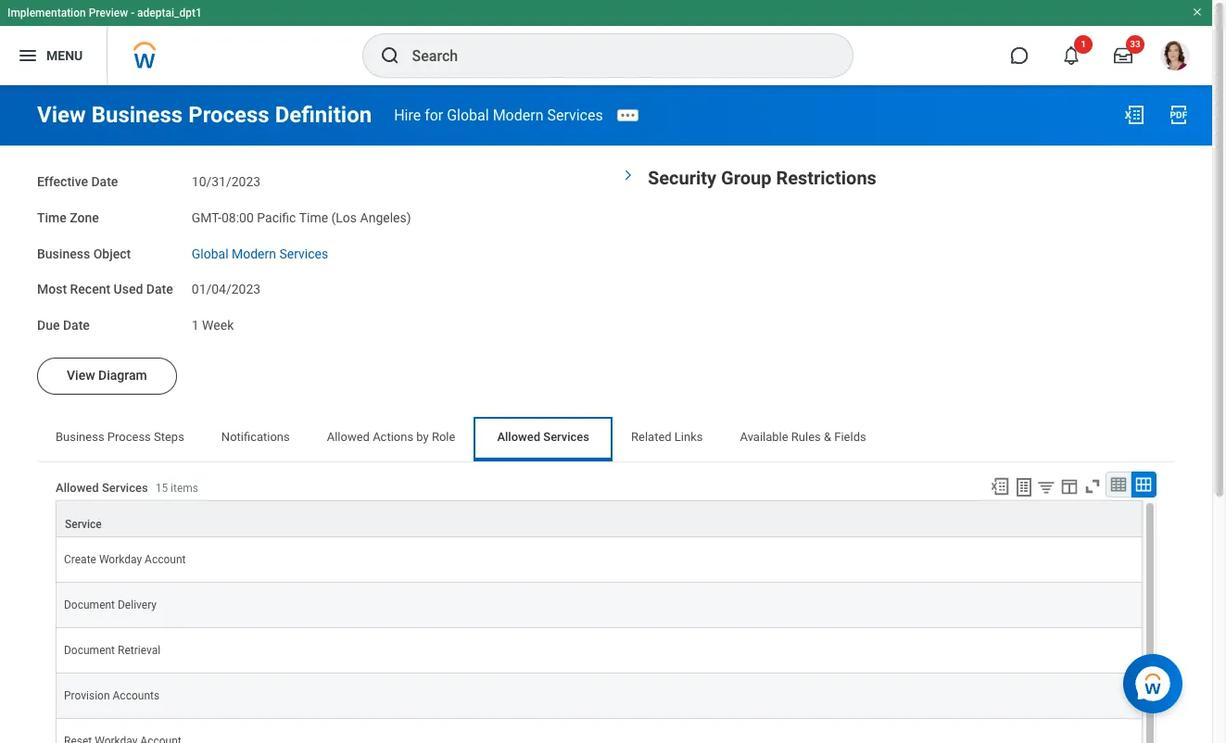Task type: describe. For each thing, give the bounding box(es) containing it.
services down gmt-08:00 pacific time (los angeles)
[[279, 246, 328, 261]]

services inside tab list
[[544, 430, 590, 444]]

menu button
[[0, 26, 107, 85]]

effective
[[37, 174, 88, 189]]

restrictions
[[776, 167, 877, 189]]

view business process definition
[[37, 102, 372, 128]]

view diagram
[[67, 368, 147, 383]]

gmt-08:00 pacific time (los angeles)
[[192, 210, 411, 225]]

by
[[417, 430, 429, 444]]

business object
[[37, 246, 131, 261]]

fullscreen image
[[1083, 476, 1103, 497]]

allowed services
[[497, 430, 590, 444]]

implementation preview -   adeptai_dpt1
[[7, 6, 202, 19]]

1 week
[[192, 318, 234, 333]]

effective date
[[37, 174, 118, 189]]

table image
[[1110, 475, 1128, 494]]

allowed for allowed services
[[497, 430, 541, 444]]

search image
[[379, 45, 401, 67]]

due
[[37, 318, 60, 333]]

1 horizontal spatial process
[[188, 102, 270, 128]]

close environment banner image
[[1192, 6, 1203, 18]]

toolbar inside view business process definition main content
[[982, 472, 1157, 500]]

provision accounts
[[64, 690, 160, 703]]

hire for global modern services link
[[394, 106, 603, 124]]

profile logan mcneil image
[[1161, 41, 1190, 74]]

fields
[[835, 430, 867, 444]]

15
[[155, 482, 168, 495]]

document for document retrieval
[[64, 644, 115, 657]]

provision accounts element
[[64, 686, 160, 703]]

workday
[[99, 553, 142, 566]]

retrieval
[[118, 644, 160, 657]]

view business process definition main content
[[0, 85, 1213, 744]]

0 vertical spatial modern
[[493, 106, 544, 124]]

33
[[1130, 39, 1141, 49]]

reset workday account element
[[64, 731, 181, 744]]

for
[[425, 106, 443, 124]]

process inside tab list
[[107, 430, 151, 444]]

adeptai_dpt1
[[137, 6, 202, 19]]

Search Workday  search field
[[412, 35, 814, 76]]

accounts
[[113, 690, 160, 703]]

view diagram button
[[37, 358, 177, 395]]

security group restrictions
[[648, 167, 877, 189]]

10/31/2023
[[192, 174, 261, 189]]

items
[[171, 482, 198, 495]]

document delivery element
[[64, 595, 157, 612]]

tab list inside view business process definition main content
[[37, 417, 1176, 461]]

service button
[[57, 501, 1142, 537]]

chevron down image
[[622, 164, 635, 186]]

0 horizontal spatial global
[[192, 246, 229, 261]]

document retrieval element
[[64, 640, 160, 657]]

delivery
[[118, 599, 157, 612]]

justify image
[[17, 45, 39, 67]]

diagram
[[98, 368, 147, 383]]

-
[[131, 6, 135, 19]]

available
[[740, 430, 789, 444]]

definition
[[275, 102, 372, 128]]

most recent used date element
[[192, 271, 261, 299]]

pacific
[[257, 210, 296, 225]]

effective date element
[[192, 163, 261, 191]]

expand table image
[[1135, 475, 1153, 494]]



Task type: vqa. For each thing, say whether or not it's contained in the screenshot.


Task type: locate. For each thing, give the bounding box(es) containing it.
business down time zone at the left top of the page
[[37, 246, 90, 261]]

0 horizontal spatial date
[[63, 318, 90, 333]]

modern right for
[[493, 106, 544, 124]]

allowed
[[327, 430, 370, 444], [497, 430, 541, 444], [56, 481, 99, 495]]

select to filter grid data image
[[1036, 477, 1057, 497]]

2 vertical spatial business
[[56, 430, 104, 444]]

global modern services link
[[192, 242, 328, 261]]

provision
[[64, 690, 110, 703]]

create workday account
[[64, 553, 186, 566]]

view for view business process definition
[[37, 102, 86, 128]]

account
[[145, 553, 186, 566]]

2 horizontal spatial date
[[146, 282, 173, 297]]

33 button
[[1103, 35, 1145, 76]]

2 vertical spatial date
[[63, 318, 90, 333]]

due date
[[37, 318, 90, 333]]

1 horizontal spatial date
[[91, 174, 118, 189]]

recent
[[70, 282, 110, 297]]

1 for 1
[[1081, 39, 1086, 49]]

export to worksheets image
[[1013, 476, 1036, 499]]

1 vertical spatial 1
[[192, 318, 199, 333]]

object
[[93, 246, 131, 261]]

1 vertical spatial modern
[[232, 246, 276, 261]]

allowed for allowed actions by role
[[327, 430, 370, 444]]

view printable version (pdf) image
[[1168, 104, 1190, 126]]

date for effective date
[[91, 174, 118, 189]]

create
[[64, 553, 96, 566]]

service
[[65, 518, 102, 531]]

allowed actions by role
[[327, 430, 456, 444]]

1 document from the top
[[64, 599, 115, 612]]

global up most recent used date element
[[192, 246, 229, 261]]

services down the search workday search box
[[547, 106, 603, 124]]

week
[[202, 318, 234, 333]]

group
[[721, 167, 772, 189]]

0 horizontal spatial allowed
[[56, 481, 99, 495]]

view
[[37, 102, 86, 128], [67, 368, 95, 383]]

global
[[447, 106, 489, 124], [192, 246, 229, 261]]

2 time from the left
[[299, 210, 328, 225]]

process
[[188, 102, 270, 128], [107, 430, 151, 444]]

1 inside "element"
[[192, 318, 199, 333]]

hire
[[394, 106, 421, 124]]

1 horizontal spatial time
[[299, 210, 328, 225]]

0 vertical spatial document
[[64, 599, 115, 612]]

1 vertical spatial global
[[192, 246, 229, 261]]

services left 15
[[102, 481, 148, 495]]

0 vertical spatial 1
[[1081, 39, 1086, 49]]

08:00
[[222, 210, 254, 225]]

business for business process steps
[[56, 430, 104, 444]]

rules
[[792, 430, 821, 444]]

gmt-
[[192, 210, 222, 225]]

allowed left actions
[[327, 430, 370, 444]]

document down create
[[64, 599, 115, 612]]

1 button
[[1051, 35, 1093, 76]]

0 horizontal spatial 1
[[192, 318, 199, 333]]

inbox large image
[[1114, 46, 1133, 65]]

document retrieval
[[64, 644, 160, 657]]

1 vertical spatial document
[[64, 644, 115, 657]]

1 horizontal spatial allowed
[[327, 430, 370, 444]]

services left related
[[544, 430, 590, 444]]

process up the "effective date" element
[[188, 102, 270, 128]]

0 vertical spatial process
[[188, 102, 270, 128]]

view inside button
[[67, 368, 95, 383]]

2 horizontal spatial allowed
[[497, 430, 541, 444]]

1 vertical spatial process
[[107, 430, 151, 444]]

export to excel image
[[990, 476, 1011, 497]]

modern down 08:00
[[232, 246, 276, 261]]

business up effective date
[[91, 102, 183, 128]]

business for business object
[[37, 246, 90, 261]]

1 inside button
[[1081, 39, 1086, 49]]

allowed right role
[[497, 430, 541, 444]]

gmt-08:00 pacific time (los angeles) element
[[192, 207, 411, 225]]

business
[[91, 102, 183, 128], [37, 246, 90, 261], [56, 430, 104, 444]]

date right due
[[63, 318, 90, 333]]

0 vertical spatial business
[[91, 102, 183, 128]]

steps
[[154, 430, 184, 444]]

time zone
[[37, 210, 99, 225]]

date right 'used' at the top left
[[146, 282, 173, 297]]

(los
[[331, 210, 357, 225]]

actions
[[373, 430, 414, 444]]

1 left week
[[192, 318, 199, 333]]

0 vertical spatial date
[[91, 174, 118, 189]]

menu banner
[[0, 0, 1213, 85]]

notifications large image
[[1062, 46, 1081, 65]]

related
[[631, 430, 672, 444]]

most recent used date
[[37, 282, 173, 297]]

services
[[547, 106, 603, 124], [279, 246, 328, 261], [544, 430, 590, 444], [102, 481, 148, 495]]

business process steps
[[56, 430, 184, 444]]

date for due date
[[63, 318, 90, 333]]

zone
[[70, 210, 99, 225]]

service row
[[56, 500, 1143, 538]]

menu
[[46, 48, 83, 63]]

role
[[432, 430, 456, 444]]

1 horizontal spatial 1
[[1081, 39, 1086, 49]]

date
[[91, 174, 118, 189], [146, 282, 173, 297], [63, 318, 90, 333]]

time left (los
[[299, 210, 328, 225]]

document for document delivery
[[64, 599, 115, 612]]

toolbar
[[982, 472, 1157, 500]]

modern
[[493, 106, 544, 124], [232, 246, 276, 261]]

preview
[[89, 6, 128, 19]]

tab list containing business process steps
[[37, 417, 1176, 461]]

1 week element
[[192, 314, 234, 333]]

hire for global modern services
[[394, 106, 603, 124]]

1
[[1081, 39, 1086, 49], [192, 318, 199, 333]]

business down view diagram button
[[56, 430, 104, 444]]

security group restrictions button
[[648, 167, 877, 189]]

01/04/2023
[[192, 282, 261, 297]]

1 for 1 week
[[192, 318, 199, 333]]

1 vertical spatial date
[[146, 282, 173, 297]]

security
[[648, 167, 717, 189]]

view left diagram
[[67, 368, 95, 383]]

0 horizontal spatial process
[[107, 430, 151, 444]]

allowed up service
[[56, 481, 99, 495]]

0 horizontal spatial time
[[37, 210, 67, 225]]

allowed services 15 items
[[56, 481, 198, 495]]

&
[[824, 430, 832, 444]]

1 vertical spatial business
[[37, 246, 90, 261]]

available rules & fields
[[740, 430, 867, 444]]

document delivery
[[64, 599, 157, 612]]

0 horizontal spatial modern
[[232, 246, 276, 261]]

tab list
[[37, 417, 1176, 461]]

used
[[114, 282, 143, 297]]

0 vertical spatial global
[[447, 106, 489, 124]]

time
[[37, 210, 67, 225], [299, 210, 328, 225]]

0 vertical spatial view
[[37, 102, 86, 128]]

document
[[64, 599, 115, 612], [64, 644, 115, 657]]

1 right 'notifications large' icon at the top right
[[1081, 39, 1086, 49]]

links
[[675, 430, 703, 444]]

process left steps on the left bottom of the page
[[107, 430, 151, 444]]

global right for
[[447, 106, 489, 124]]

notifications
[[221, 430, 290, 444]]

document up "provision"
[[64, 644, 115, 657]]

view for view diagram
[[67, 368, 95, 383]]

view down menu
[[37, 102, 86, 128]]

global modern services
[[192, 246, 328, 261]]

1 horizontal spatial modern
[[493, 106, 544, 124]]

1 vertical spatial view
[[67, 368, 95, 383]]

1 time from the left
[[37, 210, 67, 225]]

most
[[37, 282, 67, 297]]

related links
[[631, 430, 703, 444]]

angeles)
[[360, 210, 411, 225]]

click to view/edit grid preferences image
[[1060, 476, 1080, 497]]

time left zone
[[37, 210, 67, 225]]

implementation
[[7, 6, 86, 19]]

date up zone
[[91, 174, 118, 189]]

2 document from the top
[[64, 644, 115, 657]]

export to excel image
[[1124, 104, 1146, 126]]

1 horizontal spatial global
[[447, 106, 489, 124]]

create workday account element
[[64, 550, 186, 566]]



